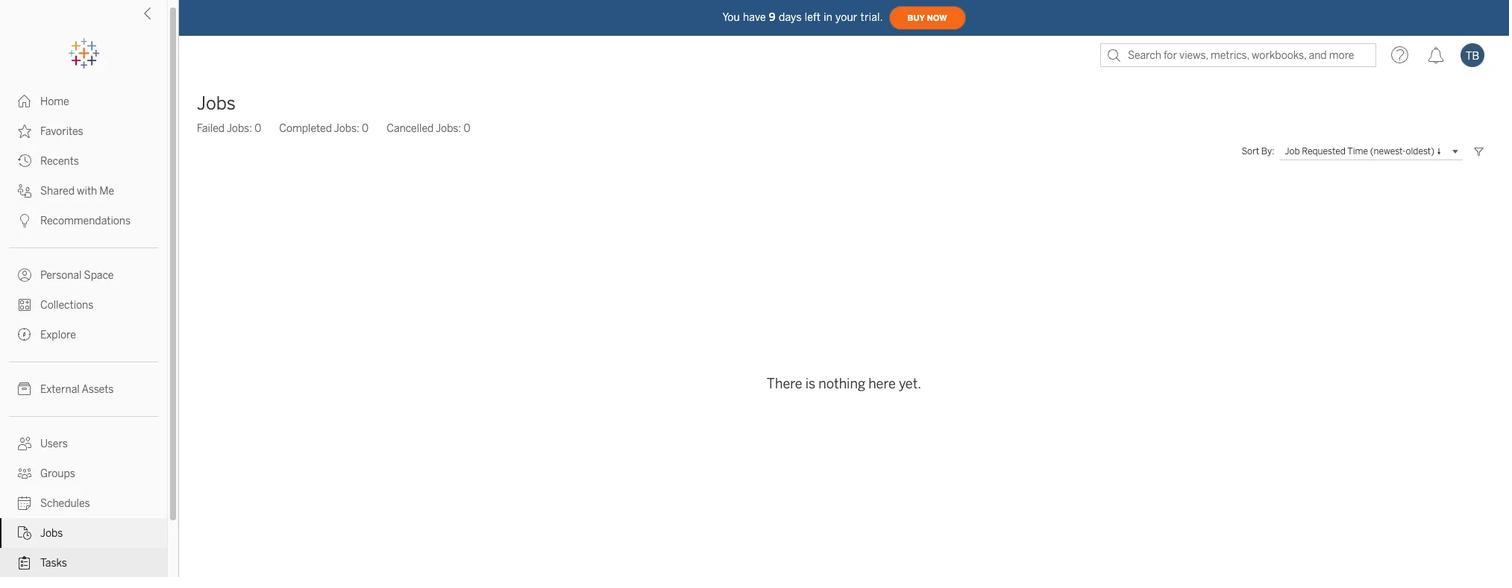 Task type: locate. For each thing, give the bounding box(es) containing it.
by text only_f5he34f image left schedules on the left bottom
[[18, 497, 31, 510]]

now
[[927, 13, 947, 23]]

4 by text only_f5he34f image from the top
[[18, 557, 31, 570]]

0 horizontal spatial jobs:
[[227, 122, 252, 135]]

jobs
[[197, 93, 236, 114], [40, 527, 63, 540]]

1 by text only_f5he34f image from the top
[[18, 125, 31, 138]]

in
[[824, 11, 833, 24]]

favorites link
[[0, 116, 167, 146]]

1 horizontal spatial 0
[[362, 122, 369, 135]]

buy
[[908, 13, 925, 23]]

by text only_f5he34f image inside the "recents" link
[[18, 154, 31, 168]]

by text only_f5he34f image inside 'schedules' link
[[18, 497, 31, 510]]

by text only_f5he34f image for jobs
[[18, 527, 31, 540]]

buy now
[[908, 13, 947, 23]]

tasks link
[[0, 548, 167, 577]]

0 left cancelled
[[362, 122, 369, 135]]

0
[[255, 122, 261, 135], [362, 122, 369, 135], [464, 122, 470, 135]]

3 0 from the left
[[464, 122, 470, 135]]

jobs: right completed at the top of the page
[[334, 122, 360, 135]]

by text only_f5he34f image inside groups link
[[18, 467, 31, 480]]

2 by text only_f5he34f image from the top
[[18, 184, 31, 198]]

me
[[99, 185, 114, 198]]

by text only_f5he34f image for recents
[[18, 154, 31, 168]]

6 by text only_f5he34f image from the top
[[18, 383, 31, 396]]

users
[[40, 438, 68, 451]]

main navigation. press the up and down arrow keys to access links. element
[[0, 87, 167, 577]]

by text only_f5he34f image left explore
[[18, 328, 31, 342]]

left
[[805, 11, 821, 24]]

8 by text only_f5he34f image from the top
[[18, 467, 31, 480]]

2 by text only_f5he34f image from the top
[[18, 154, 31, 168]]

by text only_f5he34f image inside external assets 'link'
[[18, 383, 31, 396]]

2 horizontal spatial jobs:
[[436, 122, 461, 135]]

recommendations
[[40, 215, 131, 228]]

1 horizontal spatial jobs:
[[334, 122, 360, 135]]

3 by text only_f5he34f image from the top
[[18, 269, 31, 282]]

by text only_f5he34f image inside the explore "link"
[[18, 328, 31, 342]]

0 horizontal spatial 0
[[255, 122, 261, 135]]

by text only_f5he34f image inside home link
[[18, 95, 31, 108]]

3 jobs: from the left
[[436, 122, 461, 135]]

by text only_f5he34f image left groups
[[18, 467, 31, 480]]

schedules link
[[0, 489, 167, 519]]

by text only_f5he34f image inside shared with me link
[[18, 184, 31, 198]]

by text only_f5he34f image left external
[[18, 383, 31, 396]]

schedules
[[40, 498, 90, 510]]

by text only_f5he34f image for groups
[[18, 467, 31, 480]]

0 right cancelled
[[464, 122, 470, 135]]

jobs up tasks on the bottom left of the page
[[40, 527, 63, 540]]

by text only_f5he34f image left shared
[[18, 184, 31, 198]]

collections link
[[0, 290, 167, 320]]

7 by text only_f5he34f image from the top
[[18, 437, 31, 451]]

by text only_f5he34f image inside tasks link
[[18, 557, 31, 570]]

jobs:
[[227, 122, 252, 135], [334, 122, 360, 135], [436, 122, 461, 135]]

nothing
[[819, 376, 865, 392]]

0 horizontal spatial jobs
[[40, 527, 63, 540]]

1 jobs: from the left
[[227, 122, 252, 135]]

jobs: for cancelled
[[436, 122, 461, 135]]

by text only_f5he34f image for shared with me
[[18, 184, 31, 198]]

1 horizontal spatial jobs
[[197, 93, 236, 114]]

2 0 from the left
[[362, 122, 369, 135]]

groups
[[40, 468, 75, 480]]

jobs: right failed
[[227, 122, 252, 135]]

jobs: right cancelled
[[436, 122, 461, 135]]

1 by text only_f5he34f image from the top
[[18, 95, 31, 108]]

by text only_f5he34f image left 'recents'
[[18, 154, 31, 168]]

by text only_f5he34f image inside collections link
[[18, 298, 31, 312]]

by text only_f5he34f image inside 'users' link
[[18, 437, 31, 451]]

10 by text only_f5he34f image from the top
[[18, 527, 31, 540]]

by text only_f5he34f image
[[18, 125, 31, 138], [18, 154, 31, 168], [18, 214, 31, 228], [18, 557, 31, 570]]

home link
[[0, 87, 167, 116]]

5 by text only_f5he34f image from the top
[[18, 328, 31, 342]]

there is nothing here yet.
[[767, 376, 922, 392]]

by text only_f5he34f image left tasks on the bottom left of the page
[[18, 557, 31, 570]]

9
[[769, 11, 776, 24]]

explore link
[[0, 320, 167, 350]]

cancelled jobs: 0
[[387, 122, 470, 135]]

jobs: for completed
[[334, 122, 360, 135]]

by text only_f5he34f image for external assets
[[18, 383, 31, 396]]

by text only_f5he34f image left recommendations
[[18, 214, 31, 228]]

jobs up failed
[[197, 93, 236, 114]]

jobs link
[[0, 519, 167, 548]]

2 horizontal spatial 0
[[464, 122, 470, 135]]

by text only_f5he34f image left "users"
[[18, 437, 31, 451]]

personal space link
[[0, 260, 167, 290]]

by text only_f5he34f image
[[18, 95, 31, 108], [18, 184, 31, 198], [18, 269, 31, 282], [18, 298, 31, 312], [18, 328, 31, 342], [18, 383, 31, 396], [18, 437, 31, 451], [18, 467, 31, 480], [18, 497, 31, 510], [18, 527, 31, 540]]

buy now button
[[889, 6, 966, 30]]

4 by text only_f5he34f image from the top
[[18, 298, 31, 312]]

1 0 from the left
[[255, 122, 261, 135]]

by text only_f5he34f image for recommendations
[[18, 214, 31, 228]]

days
[[779, 11, 802, 24]]

jobs: for failed
[[227, 122, 252, 135]]

3 by text only_f5he34f image from the top
[[18, 214, 31, 228]]

by text only_f5he34f image for home
[[18, 95, 31, 108]]

by text only_f5he34f image inside personal space link
[[18, 269, 31, 282]]

by text only_f5he34f image inside "favorites" link
[[18, 125, 31, 138]]

personal
[[40, 269, 82, 282]]

0 right failed
[[255, 122, 261, 135]]

by text only_f5he34f image left favorites
[[18, 125, 31, 138]]

users link
[[0, 429, 167, 459]]

by text only_f5he34f image inside recommendations link
[[18, 214, 31, 228]]

by text only_f5he34f image for schedules
[[18, 497, 31, 510]]

9 by text only_f5he34f image from the top
[[18, 497, 31, 510]]

by text only_f5he34f image inside jobs link
[[18, 527, 31, 540]]

home
[[40, 95, 69, 108]]

by text only_f5he34f image left 'home' at top
[[18, 95, 31, 108]]

by text only_f5he34f image left collections at bottom left
[[18, 298, 31, 312]]

tasks
[[40, 557, 67, 570]]

groups link
[[0, 459, 167, 489]]

1 vertical spatial jobs
[[40, 527, 63, 540]]

is
[[806, 376, 816, 392]]

by text only_f5he34f image left personal
[[18, 269, 31, 282]]

by text only_f5he34f image up tasks link
[[18, 527, 31, 540]]

2 jobs: from the left
[[334, 122, 360, 135]]



Task type: describe. For each thing, give the bounding box(es) containing it.
0 vertical spatial jobs
[[197, 93, 236, 114]]

recommendations link
[[0, 206, 167, 236]]

collections
[[40, 299, 93, 312]]

there
[[767, 376, 803, 392]]

by text only_f5he34f image for explore
[[18, 328, 31, 342]]

recents link
[[0, 146, 167, 176]]

trial.
[[861, 11, 883, 24]]

sort
[[1242, 146, 1259, 157]]

sort by:
[[1242, 146, 1275, 157]]

by text only_f5he34f image for users
[[18, 437, 31, 451]]

0 for failed jobs: 0
[[255, 122, 261, 135]]

completed jobs: 0
[[279, 122, 369, 135]]

external
[[40, 383, 80, 396]]

have
[[743, 11, 766, 24]]

by text only_f5he34f image for favorites
[[18, 125, 31, 138]]

shared
[[40, 185, 75, 198]]

space
[[84, 269, 114, 282]]

you
[[723, 11, 740, 24]]

assets
[[82, 383, 114, 396]]

navigation panel element
[[0, 39, 167, 577]]

by:
[[1261, 146, 1275, 157]]

0 for completed jobs: 0
[[362, 122, 369, 135]]

by text only_f5he34f image for personal space
[[18, 269, 31, 282]]

0 for cancelled jobs: 0
[[464, 122, 470, 135]]

yet.
[[899, 376, 922, 392]]

personal space
[[40, 269, 114, 282]]

cancelled
[[387, 122, 434, 135]]

shared with me link
[[0, 176, 167, 206]]

jobs inside main navigation. press the up and down arrow keys to access links. element
[[40, 527, 63, 540]]

failed jobs: 0
[[197, 122, 261, 135]]

shared with me
[[40, 185, 114, 198]]

explore
[[40, 329, 76, 342]]

favorites
[[40, 125, 83, 138]]

you have 9 days left in your trial.
[[723, 11, 883, 24]]

recents
[[40, 155, 79, 168]]

external assets link
[[0, 375, 167, 404]]

failed
[[197, 122, 225, 135]]

completed
[[279, 122, 332, 135]]

external assets
[[40, 383, 114, 396]]

by text only_f5he34f image for tasks
[[18, 557, 31, 570]]

here
[[869, 376, 896, 392]]

with
[[77, 185, 97, 198]]

Search for views, metrics, workbooks, and more text field
[[1100, 43, 1377, 67]]

by text only_f5he34f image for collections
[[18, 298, 31, 312]]

your
[[836, 11, 858, 24]]



Task type: vqa. For each thing, say whether or not it's contained in the screenshot.
"Sep" for Current Data Set
no



